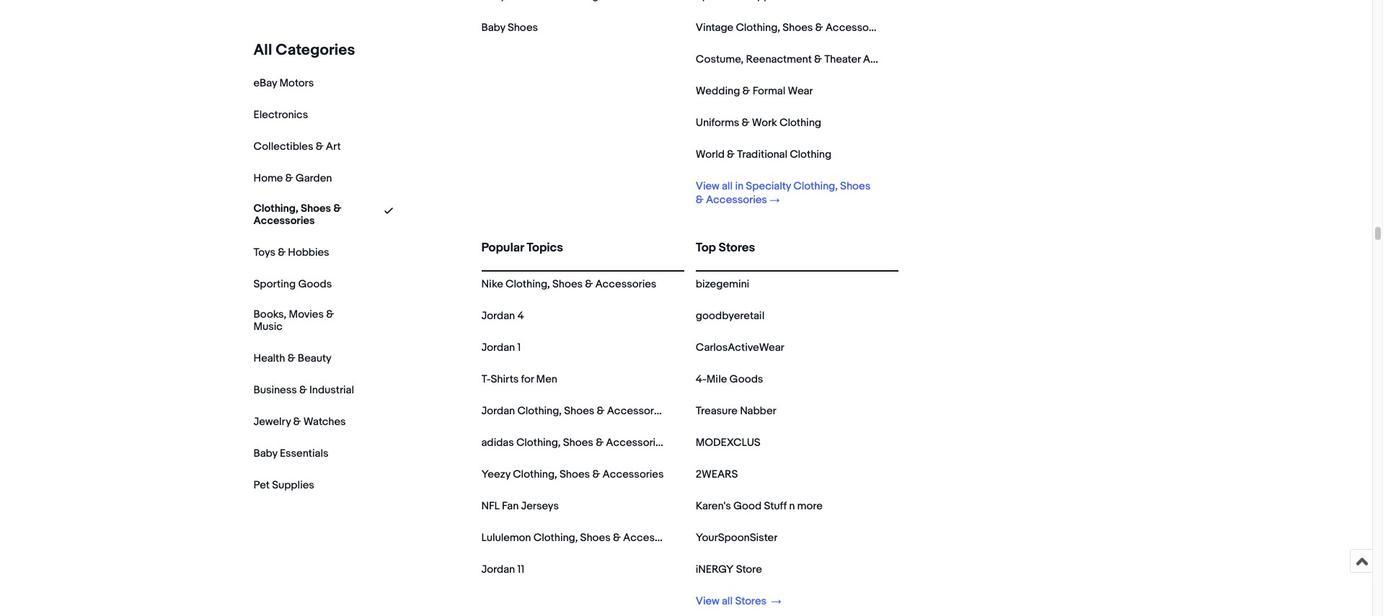Task type: describe. For each thing, give the bounding box(es) containing it.
costume, reenactment & theater apparel link
[[696, 53, 902, 66]]

adidas
[[482, 437, 514, 450]]

accessories for yeezy clothing, shoes & accessories
[[603, 468, 664, 482]]

yeezy clothing, shoes & accessories
[[482, 468, 664, 482]]

in
[[736, 180, 744, 193]]

toys & hobbies
[[254, 246, 329, 260]]

home & garden
[[254, 172, 332, 185]]

shoes inside clothing, shoes & accessories
[[301, 202, 331, 216]]

reenactment
[[746, 53, 812, 66]]

karen's good stuff n more
[[696, 500, 823, 514]]

ebay motors link
[[254, 76, 314, 90]]

view all stores
[[696, 595, 769, 609]]

treasure nabber link
[[696, 405, 777, 419]]

specialty
[[746, 180, 792, 193]]

0 vertical spatial goods
[[298, 278, 332, 291]]

inergy
[[696, 564, 734, 577]]

jordan clothing, shoes & accessories
[[482, 405, 669, 419]]

nfl fan jerseys
[[482, 500, 559, 514]]

lululemon
[[482, 532, 531, 545]]

ebay
[[254, 76, 277, 90]]

wear
[[788, 84, 814, 98]]

accessories for adidas clothing, shoes & accessories
[[606, 437, 668, 450]]

goodbyeretail link
[[696, 310, 765, 323]]

popular topics
[[482, 241, 563, 255]]

popular
[[482, 241, 524, 255]]

karen's good stuff n more link
[[696, 500, 823, 514]]

collectibles & art link
[[254, 140, 341, 154]]

jewelry
[[254, 415, 291, 429]]

wedding
[[696, 84, 741, 98]]

work
[[752, 116, 778, 130]]

pet supplies
[[254, 479, 315, 493]]

shoes for yeezy clothing, shoes & accessories
[[560, 468, 590, 482]]

view for view all in specialty clothing, shoes & accessories
[[696, 180, 720, 193]]

clothing, for lululemon clothing, shoes & accessories
[[534, 532, 578, 545]]

4
[[518, 310, 524, 323]]

mile
[[707, 373, 727, 387]]

& inside view all in specialty clothing, shoes & accessories
[[696, 193, 704, 207]]

topics
[[527, 241, 563, 255]]

sporting goods link
[[254, 278, 332, 291]]

adidas clothing, shoes & accessories link
[[482, 437, 668, 450]]

jordan 4 link
[[482, 310, 524, 323]]

karen's
[[696, 500, 731, 514]]

art
[[326, 140, 341, 154]]

clothing, inside view all in specialty clothing, shoes & accessories
[[794, 180, 838, 193]]

baby shoes link
[[482, 21, 538, 35]]

yourspoonsister link
[[696, 532, 778, 545]]

jewelry & watches link
[[254, 415, 346, 429]]

baby shoes
[[482, 21, 538, 35]]

costume, reenactment & theater apparel
[[696, 53, 902, 66]]

& inside books, movies & music
[[326, 308, 334, 322]]

apparel
[[864, 53, 902, 66]]

4-mile goods
[[696, 373, 764, 387]]

baby for baby essentials
[[254, 447, 278, 461]]

clothing, for yeezy clothing, shoes & accessories
[[513, 468, 558, 482]]

yourspoonsister
[[696, 532, 778, 545]]

bizegemini link
[[696, 278, 750, 292]]

jordan 1 link
[[482, 341, 521, 355]]

business
[[254, 384, 297, 397]]

clothing for uniforms & work clothing
[[780, 116, 822, 130]]

uniforms
[[696, 116, 740, 130]]

electronics link
[[254, 108, 308, 122]]

view all in specialty clothing, shoes & accessories
[[696, 180, 871, 207]]

jordan clothing, shoes & accessories link
[[482, 405, 669, 419]]

books,
[[254, 308, 287, 322]]

all for in
[[722, 180, 733, 193]]

nabber
[[740, 405, 777, 419]]

pet supplies link
[[254, 479, 315, 493]]

accessories for jordan clothing, shoes & accessories
[[607, 405, 669, 419]]

0 vertical spatial stores
[[719, 241, 756, 255]]

clothing, inside clothing, shoes & accessories
[[254, 202, 298, 216]]

for
[[521, 373, 534, 387]]

baby essentials
[[254, 447, 329, 461]]

industrial
[[310, 384, 354, 397]]

garden
[[296, 172, 332, 185]]

traditional
[[738, 148, 788, 162]]

all categories
[[254, 41, 355, 60]]

accessories inside clothing, shoes & accessories
[[254, 214, 315, 228]]

business & industrial link
[[254, 384, 354, 397]]

jordan for jordan 1
[[482, 341, 515, 355]]

home & garden link
[[254, 172, 332, 185]]

shoes for vintage clothing, shoes & accessories
[[783, 21, 813, 35]]

shoes for jordan clothing, shoes & accessories
[[564, 405, 595, 419]]

good
[[734, 500, 762, 514]]

vintage
[[696, 21, 734, 35]]

pet
[[254, 479, 270, 493]]

view all in specialty clothing, shoes & accessories link
[[696, 180, 879, 207]]

supplies
[[272, 479, 315, 493]]

view for view all stores
[[696, 595, 720, 609]]

accessories for nike clothing, shoes & accessories
[[596, 278, 657, 292]]



Task type: vqa. For each thing, say whether or not it's contained in the screenshot.
Pet
yes



Task type: locate. For each thing, give the bounding box(es) containing it.
0 vertical spatial baby
[[482, 21, 506, 35]]

yeezy clothing, shoes & accessories link
[[482, 468, 664, 482]]

electronics
[[254, 108, 308, 122]]

clothing, for nike clothing, shoes & accessories
[[506, 278, 550, 292]]

jordan 11 link
[[482, 564, 525, 577]]

stores right the top
[[719, 241, 756, 255]]

lululemon clothing, shoes & accessories link
[[482, 532, 685, 545]]

1 jordan from the top
[[482, 310, 515, 323]]

4 jordan from the top
[[482, 564, 515, 577]]

world & traditional clothing
[[696, 148, 832, 162]]

clothing, down men on the left bottom of page
[[518, 405, 562, 419]]

1 vertical spatial clothing
[[790, 148, 832, 162]]

all
[[254, 41, 272, 60]]

sporting
[[254, 278, 296, 291]]

all inside view all in specialty clothing, shoes & accessories
[[722, 180, 733, 193]]

health
[[254, 352, 285, 366]]

jordan left the 1
[[482, 341, 515, 355]]

goods right mile
[[730, 373, 764, 387]]

view inside view all in specialty clothing, shoes & accessories
[[696, 180, 720, 193]]

all left in
[[722, 180, 733, 193]]

jordan for jordan clothing, shoes & accessories
[[482, 405, 515, 419]]

world & traditional clothing link
[[696, 148, 832, 162]]

jordan left 11
[[482, 564, 515, 577]]

0 horizontal spatial baby
[[254, 447, 278, 461]]

collectibles
[[254, 140, 313, 154]]

view left in
[[696, 180, 720, 193]]

uniforms & work clothing
[[696, 116, 822, 130]]

shoes for nike clothing, shoes & accessories
[[553, 278, 583, 292]]

t-shirts for men
[[482, 373, 558, 387]]

hobbies
[[288, 246, 329, 260]]

0 vertical spatial all
[[722, 180, 733, 193]]

shirts
[[491, 373, 519, 387]]

0 horizontal spatial goods
[[298, 278, 332, 291]]

nike
[[482, 278, 504, 292]]

view
[[696, 180, 720, 193], [696, 595, 720, 609]]

clothing down wear
[[780, 116, 822, 130]]

clothing, down home
[[254, 202, 298, 216]]

accessories for lululemon clothing, shoes & accessories
[[623, 532, 685, 545]]

store
[[736, 564, 762, 577]]

1
[[518, 341, 521, 355]]

all for stores
[[722, 595, 733, 609]]

fan
[[502, 500, 519, 514]]

2 jordan from the top
[[482, 341, 515, 355]]

view down inergy
[[696, 595, 720, 609]]

2 view from the top
[[696, 595, 720, 609]]

jordan for jordan 11
[[482, 564, 515, 577]]

carlosactivewear
[[696, 341, 785, 355]]

treasure nabber
[[696, 405, 777, 419]]

2wears
[[696, 468, 738, 482]]

stuff
[[764, 500, 787, 514]]

clothing, up reenactment
[[736, 21, 781, 35]]

shoes for lululemon clothing, shoes & accessories
[[581, 532, 611, 545]]

jordan 1
[[482, 341, 521, 355]]

& inside clothing, shoes & accessories
[[334, 202, 342, 216]]

categories
[[276, 41, 355, 60]]

nike clothing, shoes & accessories link
[[482, 278, 657, 292]]

clothing up view all in specialty clothing, shoes & accessories link
[[790, 148, 832, 162]]

clothing, for vintage clothing, shoes & accessories
[[736, 21, 781, 35]]

vintage clothing, shoes & accessories link
[[696, 21, 887, 35]]

top
[[696, 241, 716, 255]]

clothing, right specialty
[[794, 180, 838, 193]]

movies
[[289, 308, 324, 322]]

stores down the store
[[736, 595, 767, 609]]

watches
[[304, 415, 346, 429]]

1 vertical spatial goods
[[730, 373, 764, 387]]

1 horizontal spatial goods
[[730, 373, 764, 387]]

collectibles & art
[[254, 140, 341, 154]]

clothing, right adidas
[[517, 437, 561, 450]]

3 jordan from the top
[[482, 405, 515, 419]]

clothing, up 4
[[506, 278, 550, 292]]

clothing
[[780, 116, 822, 130], [790, 148, 832, 162]]

jordan
[[482, 310, 515, 323], [482, 341, 515, 355], [482, 405, 515, 419], [482, 564, 515, 577]]

1 vertical spatial stores
[[736, 595, 767, 609]]

1 vertical spatial baby
[[254, 447, 278, 461]]

books, movies & music link
[[254, 308, 355, 334]]

2 all from the top
[[722, 595, 733, 609]]

sporting goods
[[254, 278, 332, 291]]

jordan left 4
[[482, 310, 515, 323]]

baby for baby shoes
[[482, 21, 506, 35]]

clothing, down the jerseys
[[534, 532, 578, 545]]

modexclus link
[[696, 437, 761, 450]]

goodbyeretail
[[696, 310, 765, 323]]

1 vertical spatial all
[[722, 595, 733, 609]]

t-
[[482, 373, 491, 387]]

world
[[696, 148, 725, 162]]

clothing, for jordan clothing, shoes & accessories
[[518, 405, 562, 419]]

jordan 11
[[482, 564, 525, 577]]

jordan up adidas
[[482, 405, 515, 419]]

men
[[537, 373, 558, 387]]

health & beauty
[[254, 352, 332, 366]]

wedding & formal wear link
[[696, 84, 814, 98]]

costume,
[[696, 53, 744, 66]]

music
[[254, 320, 283, 334]]

uniforms & work clothing link
[[696, 116, 822, 130]]

health & beauty link
[[254, 352, 332, 366]]

accessories for vintage clothing, shoes & accessories
[[826, 21, 887, 35]]

vintage clothing, shoes & accessories
[[696, 21, 887, 35]]

clothing, shoes & accessories link
[[254, 202, 355, 228]]

n
[[790, 500, 795, 514]]

clothing, up the jerseys
[[513, 468, 558, 482]]

inergy store
[[696, 564, 762, 577]]

1 horizontal spatial baby
[[482, 21, 506, 35]]

accessories
[[826, 21, 887, 35], [706, 193, 768, 207], [254, 214, 315, 228], [596, 278, 657, 292], [607, 405, 669, 419], [606, 437, 668, 450], [603, 468, 664, 482], [623, 532, 685, 545]]

1 vertical spatial view
[[696, 595, 720, 609]]

toys & hobbies link
[[254, 246, 329, 260]]

beauty
[[298, 352, 332, 366]]

shoes inside view all in specialty clothing, shoes & accessories
[[841, 180, 871, 193]]

clothing, shoes & accessories
[[254, 202, 342, 228]]

all down inergy store
[[722, 595, 733, 609]]

jordan for jordan 4
[[482, 310, 515, 323]]

toys
[[254, 246, 276, 260]]

0 vertical spatial clothing
[[780, 116, 822, 130]]

theater
[[825, 53, 861, 66]]

shoes for adidas clothing, shoes & accessories
[[563, 437, 594, 450]]

home
[[254, 172, 283, 185]]

clothing, for adidas clothing, shoes & accessories
[[517, 437, 561, 450]]

ebay motors
[[254, 76, 314, 90]]

1 all from the top
[[722, 180, 733, 193]]

business & industrial
[[254, 384, 354, 397]]

0 vertical spatial view
[[696, 180, 720, 193]]

shoes
[[508, 21, 538, 35], [783, 21, 813, 35], [841, 180, 871, 193], [301, 202, 331, 216], [553, 278, 583, 292], [564, 405, 595, 419], [563, 437, 594, 450], [560, 468, 590, 482], [581, 532, 611, 545]]

nike clothing, shoes & accessories
[[482, 278, 657, 292]]

clothing for world & traditional clothing
[[790, 148, 832, 162]]

1 view from the top
[[696, 180, 720, 193]]

t-shirts for men link
[[482, 373, 558, 387]]

2wears link
[[696, 468, 738, 482]]

more
[[798, 500, 823, 514]]

jordan 4
[[482, 310, 524, 323]]

view all stores link
[[696, 595, 782, 609]]

books, movies & music
[[254, 308, 334, 334]]

accessories inside view all in specialty clothing, shoes & accessories
[[706, 193, 768, 207]]

clothing,
[[736, 21, 781, 35], [794, 180, 838, 193], [254, 202, 298, 216], [506, 278, 550, 292], [518, 405, 562, 419], [517, 437, 561, 450], [513, 468, 558, 482], [534, 532, 578, 545]]

top stores
[[696, 241, 756, 255]]

goods up the movies
[[298, 278, 332, 291]]



